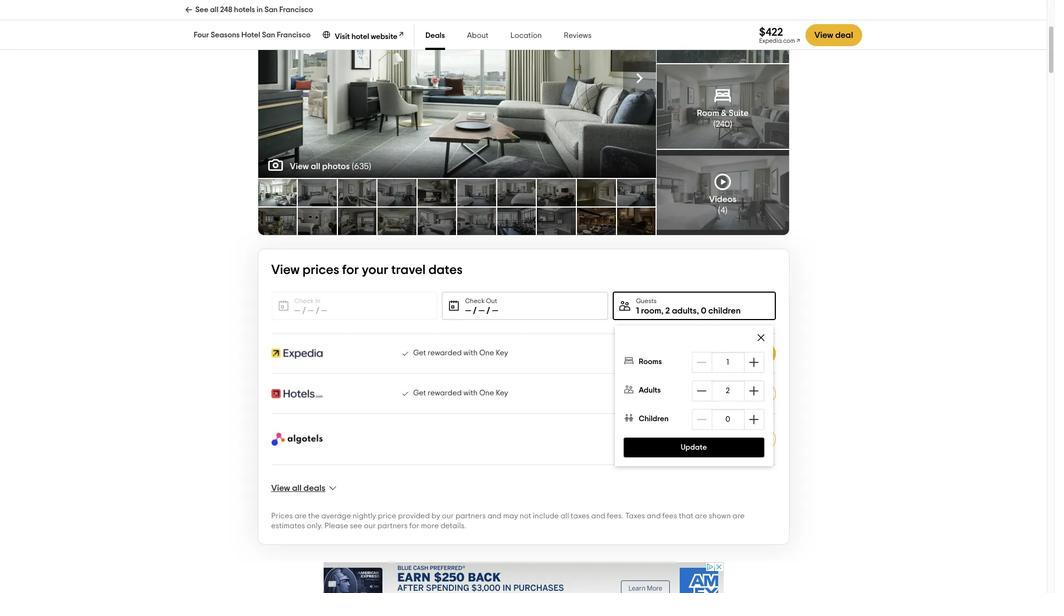 Task type: locate. For each thing, give the bounding box(es) containing it.
full view
[[443, 73, 484, 84]]

our
[[442, 513, 454, 520], [364, 523, 376, 530]]

for down provided
[[409, 523, 419, 530]]

3 — from the left
[[321, 307, 327, 315]]

—
[[294, 307, 300, 315], [308, 307, 314, 315], [321, 307, 327, 315], [465, 307, 471, 315], [479, 307, 485, 315], [492, 307, 498, 315]]

0 vertical spatial get
[[413, 349, 426, 357]]

4 — from the left
[[465, 307, 471, 315]]

rewarded
[[428, 349, 462, 357], [428, 389, 462, 397]]

hotel
[[241, 31, 260, 39]]

get
[[413, 349, 426, 357], [413, 389, 426, 397]]

check left out
[[465, 298, 485, 304]]

left
[[659, 433, 668, 439]]

0 vertical spatial 1
[[636, 307, 639, 315]]

2 right room
[[665, 307, 670, 315]]

0 horizontal spatial 0
[[701, 307, 706, 315]]

and left fees
[[647, 513, 661, 520]]

) right the "photos"
[[369, 162, 371, 171]]

adults
[[672, 307, 697, 315]]

guests 1 room , 2 adults , 0 children
[[636, 298, 741, 315]]

0 horizontal spatial (
[[352, 162, 354, 171]]

are
[[294, 513, 307, 520], [695, 513, 707, 520], [733, 513, 745, 520]]

) for 240
[[730, 120, 732, 129]]

,
[[661, 307, 664, 315], [697, 307, 699, 315]]

2 horizontal spatial and
[[647, 513, 661, 520]]

1
[[636, 307, 639, 315], [727, 359, 730, 367], [655, 433, 657, 439]]

photos
[[322, 162, 350, 171]]

for left your
[[342, 264, 359, 277]]

prices are the average nightly price provided by our partners and may not include all taxes and fees. taxes and fees that are shown are estimates only. please see our partners for more details.
[[271, 513, 745, 530]]

( inside videos ( 4 )
[[718, 206, 720, 215]]

1 horizontal spatial 0
[[726, 416, 731, 424]]

provided
[[398, 513, 430, 520]]

partners up details.
[[456, 513, 486, 520]]

2 horizontal spatial 1
[[727, 359, 730, 367]]

check inside check out — / — / —
[[465, 298, 485, 304]]

dates
[[429, 264, 463, 277]]

with
[[464, 349, 478, 357], [464, 389, 478, 397]]

your
[[362, 264, 388, 277]]

1 / from the left
[[302, 307, 306, 315]]

( inside room & suite ( 240 )
[[713, 120, 716, 129]]

1 vertical spatial for
[[409, 523, 419, 530]]

all left the "photos"
[[311, 162, 320, 171]]

0 up only 1 left at view deal
[[726, 416, 731, 424]]

and left fees.
[[591, 513, 605, 520]]

1 get rewarded with one key from the top
[[413, 349, 508, 357]]

2 , from the left
[[697, 307, 699, 315]]

0 horizontal spatial )
[[369, 162, 371, 171]]

0 horizontal spatial 1
[[636, 307, 639, 315]]

4
[[720, 206, 725, 215]]

) down videos
[[725, 206, 727, 215]]

1 , from the left
[[661, 307, 664, 315]]

1 inside guests 1 room , 2 adults , 0 children
[[636, 307, 639, 315]]

2 get rewarded with one key from the top
[[413, 389, 508, 397]]

check inside check in — / — / —
[[294, 298, 314, 304]]

2 — from the left
[[308, 307, 314, 315]]

only 1 left at view deal
[[640, 433, 767, 444]]

1 check from the left
[[294, 298, 314, 304]]

out
[[486, 298, 497, 304]]

all left taxes
[[561, 513, 569, 520]]

guests
[[636, 298, 657, 304]]

francisco down travelers' choice 2023 winner "image" at the top left of page
[[277, 31, 311, 39]]

check for check out — / — / —
[[465, 298, 485, 304]]

1 one from the top
[[479, 349, 494, 357]]

view inside only 1 left at view deal
[[729, 435, 748, 444]]

are right that
[[695, 513, 707, 520]]

and left may
[[488, 513, 502, 520]]

1 vertical spatial one
[[479, 389, 494, 397]]

0 vertical spatial francisco
[[279, 6, 313, 14]]

0 horizontal spatial and
[[488, 513, 502, 520]]

2 vertical spatial (
[[718, 206, 720, 215]]

1 horizontal spatial ,
[[697, 307, 699, 315]]

at
[[670, 433, 676, 439]]

0 right adults
[[701, 307, 706, 315]]

san right in
[[264, 6, 278, 14]]

videos
[[709, 195, 737, 204]]

san right hotel
[[262, 31, 275, 39]]

2 are from the left
[[695, 513, 707, 520]]

all
[[210, 6, 218, 14], [311, 162, 320, 171], [292, 484, 302, 493], [561, 513, 569, 520]]

0 vertical spatial key
[[496, 349, 508, 357]]

3 are from the left
[[733, 513, 745, 520]]

reviews
[[564, 32, 592, 40]]

1 vertical spatial francisco
[[277, 31, 311, 39]]

check out — / — / —
[[465, 298, 498, 315]]

, left adults
[[661, 307, 664, 315]]

children
[[708, 307, 741, 315]]

0 horizontal spatial 2
[[665, 307, 670, 315]]

1 vertical spatial our
[[364, 523, 376, 530]]

1 vertical spatial get rewarded with one key
[[413, 389, 508, 397]]

1 rewarded from the top
[[428, 349, 462, 357]]

0 horizontal spatial ,
[[661, 307, 664, 315]]

update button
[[624, 438, 765, 458]]

1 horizontal spatial for
[[409, 523, 419, 530]]

1 horizontal spatial and
[[591, 513, 605, 520]]

1 horizontal spatial check
[[465, 298, 485, 304]]

1 with from the top
[[464, 349, 478, 357]]

deal
[[835, 31, 853, 40], [749, 350, 767, 358], [750, 390, 767, 398], [750, 435, 767, 444]]

details.
[[441, 523, 466, 530]]

( right the "photos"
[[352, 162, 354, 171]]

635
[[354, 162, 369, 171]]

and
[[488, 513, 502, 520], [591, 513, 605, 520], [647, 513, 661, 520]]

2 horizontal spatial (
[[718, 206, 720, 215]]

are right 'shown'
[[733, 513, 745, 520]]

1 — from the left
[[294, 307, 300, 315]]

0 horizontal spatial for
[[342, 264, 359, 277]]

all left 248
[[210, 6, 218, 14]]

0 vertical spatial 0
[[701, 307, 706, 315]]

6 — from the left
[[492, 307, 498, 315]]

view deal button
[[806, 24, 862, 46], [719, 343, 776, 365], [720, 384, 776, 404], [720, 429, 776, 450]]

please
[[324, 523, 348, 530]]

key
[[496, 349, 508, 357], [496, 389, 508, 397]]

one
[[479, 349, 494, 357], [479, 389, 494, 397]]

2 vertical spatial )
[[725, 206, 727, 215]]

all for deals
[[292, 484, 302, 493]]

view
[[814, 31, 833, 40], [290, 162, 309, 171], [271, 264, 300, 277], [728, 350, 747, 358], [729, 390, 748, 398], [729, 435, 748, 444], [271, 484, 290, 493]]

1 horizontal spatial our
[[442, 513, 454, 520]]

partners down price
[[377, 523, 408, 530]]

view all deals button
[[271, 483, 339, 494]]

francisco right in
[[279, 6, 313, 14]]

1 inside only 1 left at view deal
[[655, 433, 657, 439]]

2 vertical spatial 1
[[655, 433, 657, 439]]

0 vertical spatial get rewarded with one key
[[413, 349, 508, 357]]

1 vertical spatial (
[[352, 162, 354, 171]]

, left children
[[697, 307, 699, 315]]

1 down the guests
[[636, 307, 639, 315]]

2 check from the left
[[465, 298, 485, 304]]

0 horizontal spatial partners
[[377, 523, 408, 530]]

2 horizontal spatial are
[[733, 513, 745, 520]]

1 vertical spatial san
[[262, 31, 275, 39]]

deals
[[426, 32, 445, 40]]

0 horizontal spatial are
[[294, 513, 307, 520]]

0 vertical spatial for
[[342, 264, 359, 277]]

1 vertical spatial 2
[[726, 387, 730, 395]]

our down nightly
[[364, 523, 376, 530]]

see all 248 hotels in san francisco
[[195, 6, 313, 14]]

estimates
[[271, 523, 305, 530]]

0 vertical spatial )
[[730, 120, 732, 129]]

1 horizontal spatial (
[[713, 120, 716, 129]]

the
[[308, 513, 320, 520]]

all left deals
[[292, 484, 302, 493]]

our up details.
[[442, 513, 454, 520]]

deal inside only 1 left at view deal
[[750, 435, 767, 444]]

1 down children
[[727, 359, 730, 367]]

view all photos ( 635 )
[[290, 162, 371, 171]]

( down room
[[713, 120, 716, 129]]

) down suite
[[730, 120, 732, 129]]

view deal
[[814, 31, 853, 40], [728, 350, 767, 358], [729, 390, 767, 398]]

1 vertical spatial 1
[[727, 359, 730, 367]]

0
[[701, 307, 706, 315], [726, 416, 731, 424]]

about
[[467, 32, 488, 40]]

expedia.com
[[759, 38, 795, 44]]

san
[[264, 6, 278, 14], [262, 31, 275, 39]]

visit
[[335, 33, 350, 41]]

get rewarded with one key
[[413, 349, 508, 357], [413, 389, 508, 397]]

room
[[641, 307, 661, 315]]

0 vertical spatial (
[[713, 120, 716, 129]]

2 up only 1 left at view deal
[[726, 387, 730, 395]]

0 vertical spatial with
[[464, 349, 478, 357]]

1 vertical spatial $422
[[647, 348, 676, 361]]

room
[[697, 109, 719, 118]]

0 vertical spatial partners
[[456, 513, 486, 520]]

) for 635
[[369, 162, 371, 171]]

in
[[315, 298, 321, 304]]

check
[[294, 298, 314, 304], [465, 298, 485, 304]]

0 vertical spatial $422
[[759, 27, 783, 38]]

are left 'the'
[[294, 513, 307, 520]]

1 vertical spatial key
[[496, 389, 508, 397]]

1 vertical spatial with
[[464, 389, 478, 397]]

0 horizontal spatial check
[[294, 298, 314, 304]]

1 horizontal spatial )
[[725, 206, 727, 215]]

2 horizontal spatial )
[[730, 120, 732, 129]]

visit hotel website
[[335, 33, 398, 41]]

1 for 2
[[636, 307, 639, 315]]

0 vertical spatial 2
[[665, 307, 670, 315]]

1 horizontal spatial are
[[695, 513, 707, 520]]

for
[[342, 264, 359, 277], [409, 523, 419, 530]]

all inside button
[[292, 484, 302, 493]]

$422
[[759, 27, 783, 38], [647, 348, 676, 361], [647, 388, 676, 401]]

0 vertical spatial rewarded
[[428, 349, 462, 357]]

room & suite ( 240 )
[[697, 109, 749, 129]]

check left in
[[294, 298, 314, 304]]

( down videos
[[718, 206, 720, 215]]

deals
[[304, 484, 325, 493]]

) inside room & suite ( 240 )
[[730, 120, 732, 129]]

videos ( 4 )
[[709, 195, 737, 215]]

nightly
[[353, 513, 376, 520]]

see
[[350, 523, 362, 530]]

1 vertical spatial )
[[369, 162, 371, 171]]

1 horizontal spatial 1
[[655, 433, 657, 439]]

1 vertical spatial rewarded
[[428, 389, 462, 397]]

1 vertical spatial get
[[413, 389, 426, 397]]

2 key from the top
[[496, 389, 508, 397]]

0 vertical spatial one
[[479, 349, 494, 357]]

1 left left
[[655, 433, 657, 439]]

0 vertical spatial our
[[442, 513, 454, 520]]

(
[[713, 120, 716, 129], [352, 162, 354, 171], [718, 206, 720, 215]]

2
[[665, 307, 670, 315], [726, 387, 730, 395]]



Task type: describe. For each thing, give the bounding box(es) containing it.
all for photos
[[311, 162, 320, 171]]

advertisement region
[[323, 563, 723, 594]]

adults
[[639, 387, 661, 395]]

only
[[640, 433, 654, 439]]

that
[[679, 513, 693, 520]]

may
[[503, 513, 518, 520]]

close image
[[756, 332, 767, 343]]

hotels
[[234, 6, 255, 14]]

see
[[195, 6, 208, 14]]

four
[[194, 31, 209, 39]]

3 / from the left
[[473, 307, 477, 315]]

full
[[443, 73, 460, 84]]

all inside the 'prices are the average nightly price provided by our partners and may not include all taxes and fees. taxes and fees that are shown are estimates only. please see our partners for more details.'
[[561, 513, 569, 520]]

price
[[378, 513, 396, 520]]

children
[[639, 415, 669, 423]]

check in — / — / —
[[294, 298, 327, 315]]

2 and from the left
[[591, 513, 605, 520]]

2 rewarded from the top
[[428, 389, 462, 397]]

visit hotel website link
[[322, 29, 405, 42]]

2 get from the top
[[413, 389, 426, 397]]

1 are from the left
[[294, 513, 307, 520]]

1 vertical spatial partners
[[377, 523, 408, 530]]

view prices for your travel dates
[[271, 264, 463, 277]]

taxes
[[625, 513, 645, 520]]

fees
[[663, 513, 677, 520]]

1 horizontal spatial 2
[[726, 387, 730, 395]]

shown
[[709, 513, 731, 520]]

more
[[421, 523, 439, 530]]

travel
[[391, 264, 426, 277]]

view all deals
[[271, 484, 325, 493]]

2 inside guests 1 room , 2 adults , 0 children
[[665, 307, 670, 315]]

not
[[520, 513, 531, 520]]

1 horizontal spatial partners
[[456, 513, 486, 520]]

prices
[[271, 513, 293, 520]]

for inside the 'prices are the average nightly price provided by our partners and may not include all taxes and fees. taxes and fees that are shown are estimates only. please see our partners for more details.'
[[409, 523, 419, 530]]

1 vertical spatial view deal
[[728, 350, 767, 358]]

0 inside guests 1 room , 2 adults , 0 children
[[701, 307, 706, 315]]

1 vertical spatial 0
[[726, 416, 731, 424]]

) inside videos ( 4 )
[[725, 206, 727, 215]]

&
[[721, 109, 727, 118]]

four seasons hotel san francisco
[[194, 31, 311, 39]]

fees.
[[607, 513, 624, 520]]

suite
[[729, 109, 749, 118]]

view
[[463, 73, 484, 84]]

2 with from the top
[[464, 389, 478, 397]]

update
[[681, 444, 707, 452]]

248
[[220, 6, 232, 14]]

view inside button
[[271, 484, 290, 493]]

2 vertical spatial view deal
[[729, 390, 767, 398]]

by
[[432, 513, 440, 520]]

( for 635
[[352, 162, 354, 171]]

include
[[533, 513, 559, 520]]

only.
[[307, 523, 323, 530]]

in
[[257, 6, 263, 14]]

3 and from the left
[[647, 513, 661, 520]]

( for 240
[[713, 120, 716, 129]]

check for check in — / — / —
[[294, 298, 314, 304]]

1 for view
[[655, 433, 657, 439]]

rooms
[[639, 358, 662, 366]]

seasons
[[211, 31, 240, 39]]

0 vertical spatial san
[[264, 6, 278, 14]]

2 one from the top
[[479, 389, 494, 397]]

0 vertical spatial view deal
[[814, 31, 853, 40]]

location
[[510, 32, 542, 40]]

4 / from the left
[[487, 307, 490, 315]]

prices
[[302, 264, 339, 277]]

2 / from the left
[[316, 307, 319, 315]]

all for 248
[[210, 6, 218, 14]]

see all 248 hotels in san francisco link
[[185, 0, 313, 20]]

1 key from the top
[[496, 349, 508, 357]]

average
[[321, 513, 351, 520]]

5 — from the left
[[479, 307, 485, 315]]

0 horizontal spatial our
[[364, 523, 376, 530]]

website
[[371, 33, 398, 41]]

1 and from the left
[[488, 513, 502, 520]]

taxes
[[571, 513, 590, 520]]

240
[[716, 120, 730, 129]]

2 vertical spatial $422
[[647, 388, 676, 401]]

1 get from the top
[[413, 349, 426, 357]]

hotel
[[352, 33, 369, 41]]

travelers' choice 2023 winner image
[[269, 0, 316, 25]]



Task type: vqa. For each thing, say whether or not it's contained in the screenshot.
1st the 'Check' from the right
yes



